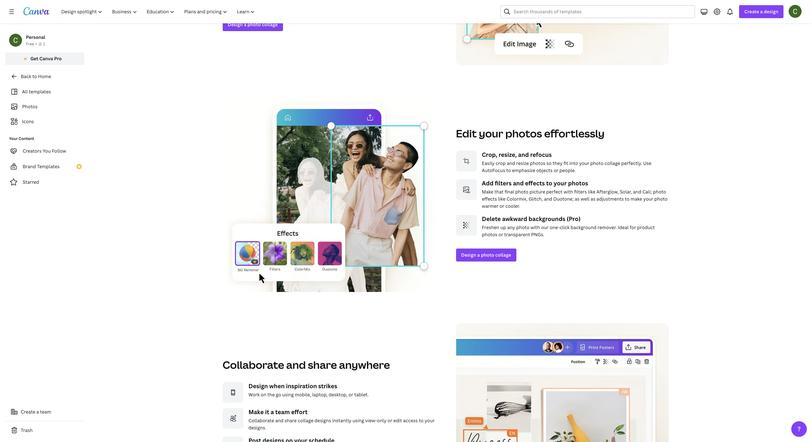Task type: vqa. For each thing, say whether or not it's contained in the screenshot.
Language: English (Us) button
no



Task type: locate. For each thing, give the bounding box(es) containing it.
add filters and effects to your photos image
[[456, 179, 477, 200]]

0 vertical spatial create
[[745, 8, 759, 15]]

1 horizontal spatial using
[[353, 418, 364, 424]]

a
[[760, 8, 763, 15], [244, 21, 246, 27], [477, 252, 480, 258], [271, 408, 274, 416], [36, 409, 39, 415]]

to left emphasize
[[506, 167, 511, 173]]

1 vertical spatial make
[[249, 408, 264, 416]]

brand templates
[[23, 163, 60, 170]]

0 horizontal spatial team
[[40, 409, 51, 415]]

your right into
[[579, 160, 589, 166]]

a for create a design dropdown button
[[760, 8, 763, 15]]

1 horizontal spatial design a photo collage link
[[456, 249, 516, 262]]

0 vertical spatial like
[[588, 189, 596, 195]]

collaborate up designs.
[[249, 418, 274, 424]]

photos
[[505, 126, 542, 140], [530, 160, 545, 166], [568, 179, 588, 187], [482, 231, 497, 238]]

and
[[518, 151, 529, 159], [507, 160, 515, 166], [513, 179, 524, 187], [633, 189, 641, 195], [544, 196, 552, 202], [286, 358, 306, 372], [275, 418, 284, 424]]

0 horizontal spatial design a photo collage
[[228, 21, 278, 27]]

any
[[507, 224, 515, 231]]

effects up warmer
[[482, 196, 497, 202]]

1 horizontal spatial with
[[564, 189, 573, 195]]

solar,
[[620, 189, 632, 195]]

share up strikes at the left bottom of page
[[308, 358, 337, 372]]

0 horizontal spatial share
[[285, 418, 297, 424]]

0 vertical spatial design
[[228, 21, 243, 27]]

top level navigation element
[[57, 5, 261, 18]]

design when inspiration strikes image
[[223, 382, 243, 403]]

get
[[30, 55, 38, 62]]

to inside crop, resize, and refocus easily crop and resize photos so they fit into your photo collage perfectly. use autofocus to emphasize objects or people.
[[506, 167, 511, 173]]

you
[[43, 148, 51, 154]]

or left edit
[[388, 418, 392, 424]]

your down cali;
[[643, 196, 653, 202]]

collaborate inside make it a team effort collaborate and share collage designs instantly using view-only or edit access to your designs.
[[249, 418, 274, 424]]

1 vertical spatial with
[[531, 224, 540, 231]]

duotone;
[[553, 196, 574, 202]]

make left it
[[249, 408, 264, 416]]

1 vertical spatial collaborate
[[249, 418, 274, 424]]

create inside dropdown button
[[745, 8, 759, 15]]

effects
[[525, 179, 545, 187], [482, 196, 497, 202]]

1 horizontal spatial design
[[249, 382, 268, 390]]

picture
[[530, 189, 545, 195]]

1 horizontal spatial as
[[591, 196, 596, 202]]

None search field
[[501, 5, 695, 18]]

1 horizontal spatial share
[[308, 358, 337, 372]]

1 horizontal spatial team
[[275, 408, 290, 416]]

1 as from the left
[[575, 196, 580, 202]]

0 horizontal spatial filters
[[495, 179, 512, 187]]

team inside make it a team effort collaborate and share collage designs instantly using view-only or edit access to your designs.
[[275, 408, 290, 416]]

collaborate and share anywhere
[[223, 358, 390, 372]]

filters up that
[[495, 179, 512, 187]]

1 vertical spatial design a photo collage
[[461, 252, 511, 258]]

your right access
[[425, 418, 435, 424]]

2 vertical spatial design
[[249, 382, 268, 390]]

0 horizontal spatial design a photo collage link
[[223, 18, 283, 31]]

photos inside "add filters and effects to your photos make that final photo picture perfect with filters like afterglow, solar, and cali; photo effects like colormix, glitch, and duotone; as well as adjustments to make your photo warmer or cooler."
[[568, 179, 588, 187]]

1 vertical spatial design
[[461, 252, 476, 258]]

transparent
[[504, 231, 530, 238]]

team inside button
[[40, 409, 51, 415]]

into
[[570, 160, 578, 166]]

collage inside crop, resize, and refocus easily crop and resize photos so they fit into your photo collage perfectly. use autofocus to emphasize objects or people.
[[605, 160, 620, 166]]

create
[[745, 8, 759, 15], [21, 409, 35, 415]]

team right it
[[275, 408, 290, 416]]

colormix,
[[507, 196, 528, 202]]

2 horizontal spatial design
[[461, 252, 476, 258]]

using
[[282, 392, 294, 398], [353, 418, 364, 424]]

0 vertical spatial design a photo collage link
[[223, 18, 283, 31]]

all
[[22, 89, 28, 95]]

a inside dropdown button
[[760, 8, 763, 15]]

0 vertical spatial make
[[482, 189, 493, 195]]

to right access
[[419, 418, 424, 424]]

back
[[21, 73, 31, 79]]

0 horizontal spatial with
[[531, 224, 540, 231]]

only
[[377, 418, 387, 424]]

or down "up" on the right of page
[[499, 231, 503, 238]]

0 horizontal spatial create
[[21, 409, 35, 415]]

create inside button
[[21, 409, 35, 415]]

1 vertical spatial like
[[498, 196, 506, 202]]

create up trash
[[21, 409, 35, 415]]

1 horizontal spatial like
[[588, 189, 596, 195]]

free •
[[26, 41, 37, 47]]

on
[[261, 392, 266, 398]]

0 horizontal spatial using
[[282, 392, 294, 398]]

1 vertical spatial using
[[353, 418, 364, 424]]

to right the back
[[32, 73, 37, 79]]

icons
[[22, 118, 34, 125]]

photos down people.
[[568, 179, 588, 187]]

team up trash link
[[40, 409, 51, 415]]

anywhere
[[339, 358, 390, 372]]

and down resize,
[[507, 160, 515, 166]]

like down that
[[498, 196, 506, 202]]

(pro)
[[567, 215, 581, 223]]

to inside back to home link
[[32, 73, 37, 79]]

one-
[[550, 224, 560, 231]]

the
[[268, 392, 275, 398]]

share down effort
[[285, 418, 297, 424]]

0 horizontal spatial as
[[575, 196, 580, 202]]

go
[[276, 392, 281, 398]]

design for bottom design a photo collage link
[[461, 252, 476, 258]]

starred
[[23, 179, 39, 185]]

using left view-
[[353, 418, 364, 424]]

1 vertical spatial effects
[[482, 196, 497, 202]]

0 vertical spatial with
[[564, 189, 573, 195]]

create left design on the right
[[745, 8, 759, 15]]

with inside "add filters and effects to your photos make that final photo picture perfect with filters like afterglow, solar, and cali; photo effects like colormix, glitch, and duotone; as well as adjustments to make your photo warmer or cooler."
[[564, 189, 573, 195]]

1
[[43, 41, 45, 47]]

create a design button
[[739, 5, 784, 18]]

product
[[637, 224, 655, 231]]

view-
[[365, 418, 377, 424]]

get canva pro
[[30, 55, 62, 62]]

or inside design when inspiration strikes work on the go using mobile, laptop, desktop, or tablet.
[[349, 392, 353, 398]]

access
[[403, 418, 418, 424]]

team
[[275, 408, 290, 416], [40, 409, 51, 415]]

1 vertical spatial share
[[285, 418, 297, 424]]

up
[[501, 224, 506, 231]]

inspiration
[[286, 382, 317, 390]]

your inside make it a team effort collaborate and share collage designs instantly using view-only or edit access to your designs.
[[425, 418, 435, 424]]

christina overa image
[[789, 5, 802, 18]]

effects up the picture
[[525, 179, 545, 187]]

or inside make it a team effort collaborate and share collage designs instantly using view-only or edit access to your designs.
[[388, 418, 392, 424]]

final
[[505, 189, 514, 195]]

1 horizontal spatial create
[[745, 8, 759, 15]]

using right 'go' at the left of the page
[[282, 392, 294, 398]]

as left "well"
[[575, 196, 580, 202]]

or down they
[[554, 167, 558, 173]]

your
[[479, 126, 503, 140], [579, 160, 589, 166], [554, 179, 567, 187], [643, 196, 653, 202], [425, 418, 435, 424]]

0 vertical spatial share
[[308, 358, 337, 372]]

desktop,
[[329, 392, 347, 398]]

and down 'go' at the left of the page
[[275, 418, 284, 424]]

create a team button
[[5, 406, 84, 419]]

laptop,
[[312, 392, 328, 398]]

collaborate up work
[[223, 358, 284, 372]]

as right "well"
[[591, 196, 596, 202]]

0 horizontal spatial like
[[498, 196, 506, 202]]

with up pngs. in the right of the page
[[531, 224, 540, 231]]

pro
[[54, 55, 62, 62]]

make down add
[[482, 189, 493, 195]]

share
[[308, 358, 337, 372], [285, 418, 297, 424]]

photos down refocus
[[530, 160, 545, 166]]

your up perfect
[[554, 179, 567, 187]]

use
[[643, 160, 652, 166]]

and up inspiration
[[286, 358, 306, 372]]

crop, resize, and refocus easily crop and resize photos so they fit into your photo collage perfectly. use autofocus to emphasize objects or people.
[[482, 151, 652, 173]]

0 vertical spatial using
[[282, 392, 294, 398]]

0 vertical spatial design a photo collage
[[228, 21, 278, 27]]

click
[[560, 224, 570, 231]]

0 vertical spatial effects
[[525, 179, 545, 187]]

your
[[9, 136, 18, 141]]

with up duotone;
[[564, 189, 573, 195]]

1 vertical spatial create
[[21, 409, 35, 415]]

filters up "well"
[[574, 189, 587, 195]]

a inside button
[[36, 409, 39, 415]]

resize,
[[499, 151, 517, 159]]

effortlessly
[[544, 126, 605, 140]]

1 horizontal spatial filters
[[574, 189, 587, 195]]

like up "well"
[[588, 189, 596, 195]]

2 as from the left
[[591, 196, 596, 202]]

afterglow,
[[597, 189, 619, 195]]

photos down freshen
[[482, 231, 497, 238]]

as
[[575, 196, 580, 202], [591, 196, 596, 202]]

background
[[571, 224, 597, 231]]

photos inside crop, resize, and refocus easily crop and resize photos so they fit into your photo collage perfectly. use autofocus to emphasize objects or people.
[[530, 160, 545, 166]]

collaborate
[[223, 358, 284, 372], [249, 418, 274, 424]]

0 vertical spatial filters
[[495, 179, 512, 187]]

or left "tablet." on the bottom
[[349, 392, 353, 398]]

creators
[[23, 148, 42, 154]]

1 horizontal spatial make
[[482, 189, 493, 195]]

0 horizontal spatial make
[[249, 408, 264, 416]]

or left cooler.
[[500, 203, 504, 209]]

personal
[[26, 34, 45, 40]]

photos link
[[9, 101, 80, 113]]

design a photo collage link
[[223, 18, 283, 31], [456, 249, 516, 262]]

0 horizontal spatial design
[[228, 21, 243, 27]]

and up resize
[[518, 151, 529, 159]]

perfect
[[546, 189, 563, 195]]

crop,
[[482, 151, 497, 159]]

design a photo collage
[[228, 21, 278, 27], [461, 252, 511, 258]]

crop, resize, and refocus image
[[456, 151, 477, 172]]

delete
[[482, 215, 501, 223]]

so
[[547, 160, 552, 166]]

objects
[[536, 167, 553, 173]]

design for the top design a photo collage link
[[228, 21, 243, 27]]

add
[[482, 179, 494, 187]]



Task type: describe. For each thing, give the bounding box(es) containing it.
perfectly.
[[621, 160, 642, 166]]

trash link
[[5, 424, 84, 437]]

Search search field
[[514, 6, 691, 18]]

with inside delete awkward backgrounds (pro) freshen up any photo with our one-click background remover. ideal for product photos or transparent pngs.
[[531, 224, 540, 231]]

fit
[[564, 160, 568, 166]]

templates
[[37, 163, 60, 170]]

strikes
[[318, 382, 337, 390]]

photos inside delete awkward backgrounds (pro) freshen up any photo with our one-click background remover. ideal for product photos or transparent pngs.
[[482, 231, 497, 238]]

cooler.
[[506, 203, 520, 209]]

starred link
[[5, 176, 84, 189]]

a inside make it a team effort collaborate and share collage designs instantly using view-only or edit access to your designs.
[[271, 408, 274, 416]]

designs.
[[249, 425, 266, 431]]

design when inspiration strikes work on the go using mobile, laptop, desktop, or tablet.
[[249, 382, 369, 398]]

using inside design when inspiration strikes work on the go using mobile, laptop, desktop, or tablet.
[[282, 392, 294, 398]]

resize
[[516, 160, 529, 166]]

0 horizontal spatial effects
[[482, 196, 497, 202]]

remover.
[[598, 224, 617, 231]]

work
[[249, 392, 260, 398]]

share inside make it a team effort collaborate and share collage designs instantly using view-only or edit access to your designs.
[[285, 418, 297, 424]]

well
[[581, 196, 590, 202]]

they
[[553, 160, 563, 166]]

make
[[631, 196, 642, 202]]

1 horizontal spatial design a photo collage
[[461, 252, 511, 258]]

or inside "add filters and effects to your photos make that final photo picture perfect with filters like afterglow, solar, and cali; photo effects like colormix, glitch, and duotone; as well as adjustments to make your photo warmer or cooler."
[[500, 203, 504, 209]]

our
[[541, 224, 549, 231]]

back to home link
[[5, 70, 84, 83]]

your up crop, on the top right of page
[[479, 126, 503, 140]]

get canva pro button
[[5, 53, 84, 65]]

mobile,
[[295, 392, 311, 398]]

instantly
[[332, 418, 351, 424]]

your inside crop, resize, and refocus easily crop and resize photos so they fit into your photo collage perfectly. use autofocus to emphasize objects or people.
[[579, 160, 589, 166]]

creators you follow
[[23, 148, 66, 154]]

ideal
[[618, 224, 629, 231]]

make it a team effort image
[[223, 408, 243, 429]]

or inside delete awkward backgrounds (pro) freshen up any photo with our one-click background remover. ideal for product photos or transparent pngs.
[[499, 231, 503, 238]]

to down solar,
[[625, 196, 630, 202]]

pngs.
[[531, 231, 544, 238]]

glitch,
[[529, 196, 543, 202]]

designs
[[315, 418, 331, 424]]

edit
[[393, 418, 402, 424]]

or inside crop, resize, and refocus easily crop and resize photos so they fit into your photo collage perfectly. use autofocus to emphasize objects or people.
[[554, 167, 558, 173]]

tablet.
[[354, 392, 369, 398]]

your content
[[9, 136, 34, 141]]

warmer
[[482, 203, 499, 209]]

emphasize
[[512, 167, 535, 173]]

create for create a design
[[745, 8, 759, 15]]

back to home
[[21, 73, 51, 79]]

for
[[630, 224, 636, 231]]

a for bottom design a photo collage link
[[477, 252, 480, 258]]

all templates
[[22, 89, 51, 95]]

creators you follow link
[[5, 145, 84, 158]]

and up make
[[633, 189, 641, 195]]

1 horizontal spatial effects
[[525, 179, 545, 187]]

edit
[[456, 126, 477, 140]]

collage inside make it a team effort collaborate and share collage designs instantly using view-only or edit access to your designs.
[[298, 418, 313, 424]]

delete awkward backgrounds (pro) freshen up any photo with our one-click background remover. ideal for product photos or transparent pngs.
[[482, 215, 655, 238]]

home
[[38, 73, 51, 79]]

templates
[[29, 89, 51, 95]]

effort
[[291, 408, 308, 416]]

create for create a team
[[21, 409, 35, 415]]

create a design
[[745, 8, 779, 15]]

0 vertical spatial collaborate
[[223, 358, 284, 372]]

photo inside delete awkward backgrounds (pro) freshen up any photo with our one-click background remover. ideal for product photos or transparent pngs.
[[516, 224, 530, 231]]

crop
[[496, 160, 506, 166]]

backgrounds
[[529, 215, 565, 223]]

photo inside crop, resize, and refocus easily crop and resize photos so they fit into your photo collage perfectly. use autofocus to emphasize objects or people.
[[590, 160, 604, 166]]

freshen
[[482, 224, 499, 231]]

cali;
[[643, 189, 652, 195]]

that
[[495, 189, 504, 195]]

refocus
[[530, 151, 552, 159]]

make it a team effort collaborate and share collage designs instantly using view-only or edit access to your designs.
[[249, 408, 435, 431]]

create a team
[[21, 409, 51, 415]]

photos up resize,
[[505, 126, 542, 140]]

design
[[764, 8, 779, 15]]

brand
[[23, 163, 36, 170]]

make inside "add filters and effects to your photos make that final photo picture perfect with filters like afterglow, solar, and cali; photo effects like colormix, glitch, and duotone; as well as adjustments to make your photo warmer or cooler."
[[482, 189, 493, 195]]

and up final
[[513, 179, 524, 187]]

1 vertical spatial design a photo collage link
[[456, 249, 516, 262]]

icons link
[[9, 115, 80, 128]]

all templates link
[[9, 86, 80, 98]]

photos
[[22, 103, 38, 110]]

when
[[269, 382, 285, 390]]

follow
[[52, 148, 66, 154]]

it
[[265, 408, 269, 416]]

make inside make it a team effort collaborate and share collage designs instantly using view-only or edit access to your designs.
[[249, 408, 264, 416]]

easily
[[482, 160, 495, 166]]

and inside make it a team effort collaborate and share collage designs instantly using view-only or edit access to your designs.
[[275, 418, 284, 424]]

add filters and effects to your photos make that final photo picture perfect with filters like afterglow, solar, and cali; photo effects like colormix, glitch, and duotone; as well as adjustments to make your photo warmer or cooler.
[[482, 179, 668, 209]]

using inside make it a team effort collaborate and share collage designs instantly using view-only or edit access to your designs.
[[353, 418, 364, 424]]

delete awkward backgrounds (pro) image
[[456, 215, 477, 236]]

autofocus
[[482, 167, 505, 173]]

to up perfect
[[546, 179, 552, 187]]

awkward
[[502, 215, 527, 223]]

people.
[[560, 167, 576, 173]]

free
[[26, 41, 34, 47]]

edit your photos effortlessly
[[456, 126, 605, 140]]

trash
[[21, 427, 33, 434]]

and down perfect
[[544, 196, 552, 202]]

1 vertical spatial filters
[[574, 189, 587, 195]]

a for the top design a photo collage link
[[244, 21, 246, 27]]

to inside make it a team effort collaborate and share collage designs instantly using view-only or edit access to your designs.
[[419, 418, 424, 424]]

design inside design when inspiration strikes work on the go using mobile, laptop, desktop, or tablet.
[[249, 382, 268, 390]]

brand templates link
[[5, 160, 84, 173]]



